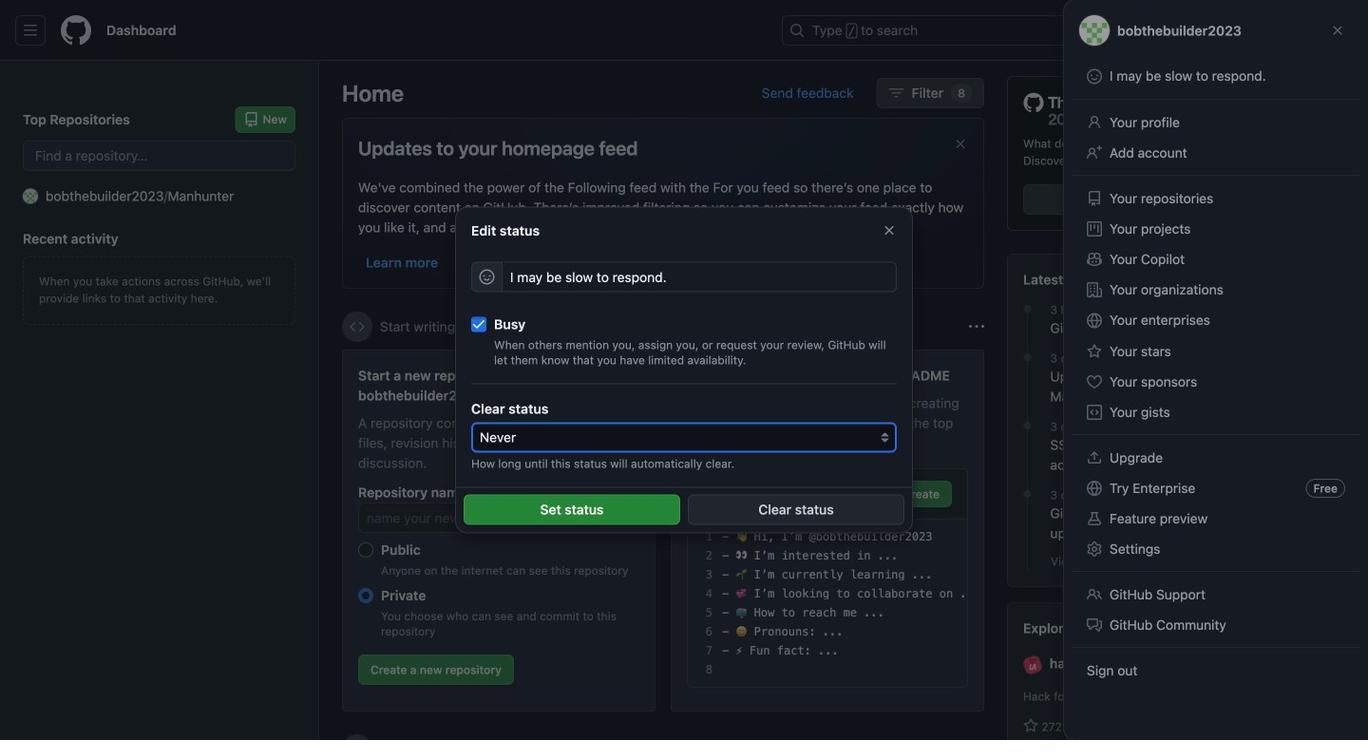 Task type: locate. For each thing, give the bounding box(es) containing it.
star image
[[1024, 719, 1039, 734]]

dot fill image
[[1020, 301, 1036, 317], [1020, 418, 1036, 434]]

dot fill image
[[1020, 350, 1036, 365], [1020, 487, 1036, 502]]

1 dot fill image from the top
[[1020, 350, 1036, 365]]

1 vertical spatial dot fill image
[[1020, 418, 1036, 434]]

command palette image
[[1092, 23, 1107, 38]]

1 vertical spatial dot fill image
[[1020, 487, 1036, 502]]

0 vertical spatial dot fill image
[[1020, 350, 1036, 365]]

2 dot fill image from the top
[[1020, 487, 1036, 502]]

account element
[[0, 61, 319, 740]]

issue opened image
[[1217, 23, 1232, 38]]

0 vertical spatial dot fill image
[[1020, 301, 1036, 317]]

explore repositories navigation
[[1008, 603, 1346, 740]]

plus image
[[1151, 23, 1166, 38]]



Task type: vqa. For each thing, say whether or not it's contained in the screenshot.
coding on the right of page
no



Task type: describe. For each thing, give the bounding box(es) containing it.
homepage image
[[61, 15, 91, 46]]

explore element
[[1008, 76, 1346, 740]]

triangle down image
[[1174, 23, 1189, 38]]

2 dot fill image from the top
[[1020, 418, 1036, 434]]

1 dot fill image from the top
[[1020, 301, 1036, 317]]



